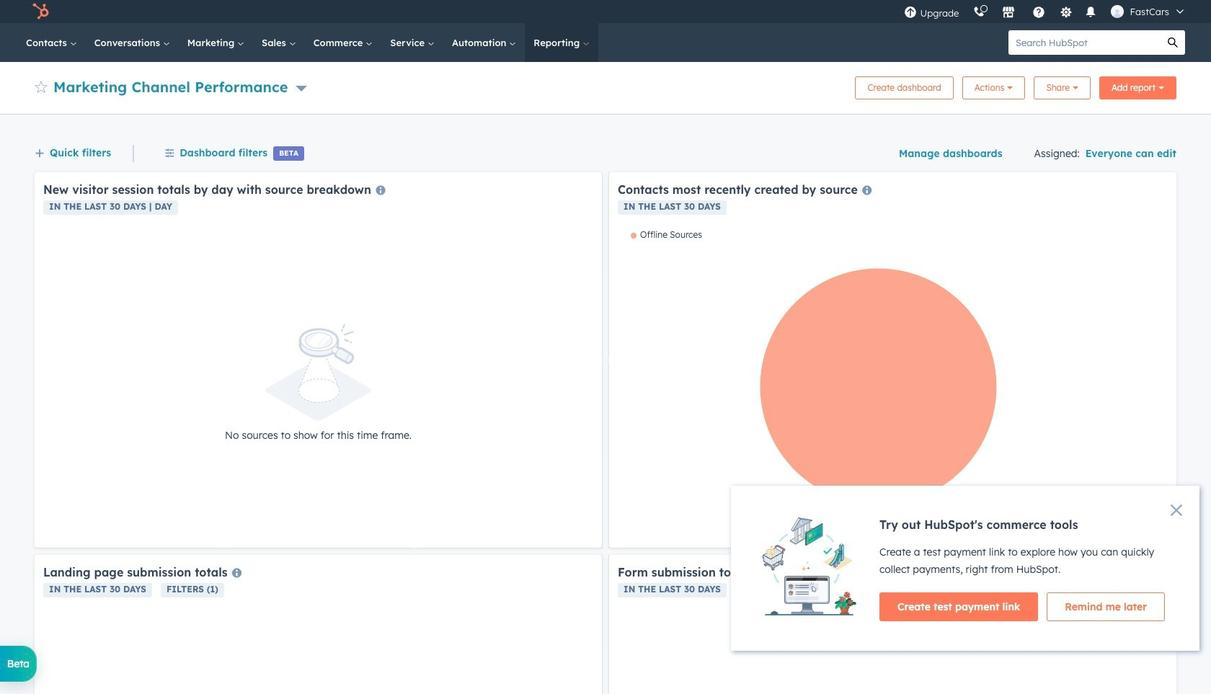 Task type: describe. For each thing, give the bounding box(es) containing it.
close image
[[1171, 505, 1183, 516]]

form submission totals element
[[609, 555, 1177, 694]]

landing page submission totals element
[[35, 555, 602, 694]]

marketplaces image
[[1003, 6, 1016, 19]]

contacts most recently created by source element
[[609, 172, 1177, 548]]



Task type: locate. For each thing, give the bounding box(es) containing it.
toggle series visibility region
[[631, 229, 702, 240]]

banner
[[35, 72, 1177, 100]]

menu
[[897, 0, 1194, 23]]

interactive chart image
[[618, 229, 1168, 539]]

christina overa image
[[1111, 5, 1124, 18]]

new visitor session totals by day with source breakdown element
[[35, 172, 602, 548]]

Search HubSpot search field
[[1009, 30, 1161, 55]]



Task type: vqa. For each thing, say whether or not it's contained in the screenshot.
"CONTACTS MOST RECENTLY CREATED BY SOURCE" element
yes



